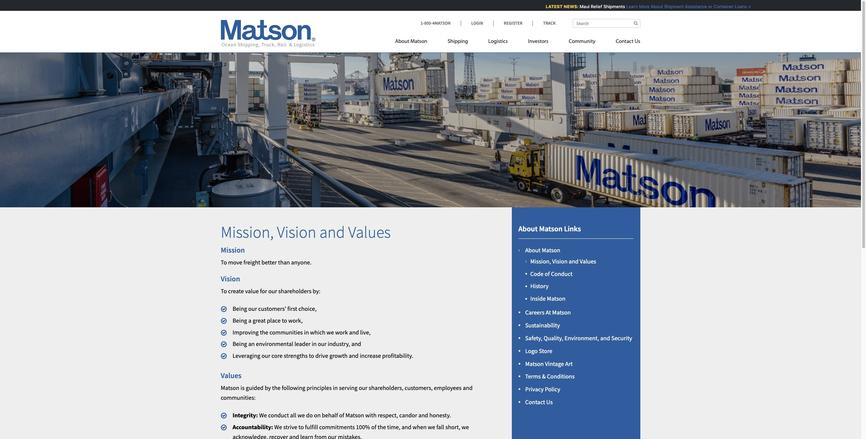 Task type: vqa. For each thing, say whether or not it's contained in the screenshot.
our
yes



Task type: locate. For each thing, give the bounding box(es) containing it.
1 vertical spatial of
[[339, 412, 344, 419]]

news:
[[562, 4, 577, 9]]

safety,
[[526, 335, 543, 342]]

vintage
[[545, 360, 564, 368]]

to right place
[[282, 317, 287, 325]]

0 vertical spatial being
[[233, 305, 247, 313]]

improving
[[233, 329, 259, 336]]

800-
[[425, 20, 433, 26]]

the
[[260, 329, 268, 336], [272, 384, 281, 392], [378, 423, 386, 431]]

communities
[[270, 329, 303, 336]]

being down create
[[233, 305, 247, 313]]

2 vertical spatial being
[[233, 340, 247, 348]]

anyone.
[[291, 259, 312, 266]]

0 horizontal spatial contact
[[526, 398, 545, 406]]

contact us link
[[606, 36, 641, 49], [526, 398, 553, 406]]

0 horizontal spatial in
[[304, 329, 309, 336]]

of right behalf
[[339, 412, 344, 419]]

principles
[[307, 384, 332, 392]]

us down policy at the right bottom of page
[[547, 398, 553, 406]]

conduct
[[551, 270, 573, 278]]

0 horizontal spatial vision
[[221, 274, 240, 284]]

matson up "mission, vision and values" link on the right bottom
[[542, 246, 561, 254]]

to move freight better than anyone.
[[221, 259, 312, 266]]

being left a at the left bottom of the page
[[233, 317, 247, 325]]

1 horizontal spatial of
[[372, 423, 377, 431]]

2 horizontal spatial of
[[545, 270, 550, 278]]

0 horizontal spatial mission, vision and values
[[221, 222, 391, 242]]

top menu navigation
[[395, 36, 641, 49]]

1-
[[421, 20, 425, 26]]

2 vertical spatial values
[[221, 371, 242, 381]]

behalf
[[322, 412, 338, 419]]

contact us down search icon
[[616, 39, 641, 44]]

0 vertical spatial contact
[[616, 39, 634, 44]]

core
[[272, 352, 283, 360]]

3 being from the top
[[233, 340, 247, 348]]

vision up conduct
[[553, 258, 568, 265]]

about matson inside section
[[526, 246, 561, 254]]

1 horizontal spatial mission, vision and values
[[531, 258, 597, 265]]

mistakes.
[[338, 433, 362, 439]]

1 vertical spatial us
[[547, 398, 553, 406]]

mission, inside about matson links section
[[531, 258, 551, 265]]

privacy policy
[[526, 386, 561, 393]]

0 horizontal spatial about matson
[[395, 39, 428, 44]]

2 horizontal spatial in
[[333, 384, 338, 392]]

we
[[327, 329, 334, 336], [298, 412, 305, 419], [428, 423, 436, 431], [462, 423, 469, 431]]

we up recover
[[274, 423, 282, 431]]

0 vertical spatial about matson link
[[395, 36, 438, 49]]

matson left links
[[540, 224, 563, 234]]

our down commitments
[[328, 433, 337, 439]]

to for place
[[282, 317, 287, 325]]

of right the code at the right of the page
[[545, 270, 550, 278]]

2 vertical spatial vision
[[221, 274, 240, 284]]

contact us link down search icon
[[606, 36, 641, 49]]

0 horizontal spatial us
[[547, 398, 553, 406]]

0 vertical spatial of
[[545, 270, 550, 278]]

contact us link down privacy policy
[[526, 398, 553, 406]]

1 horizontal spatial us
[[635, 39, 641, 44]]

2 horizontal spatial vision
[[553, 258, 568, 265]]

contact
[[616, 39, 634, 44], [526, 398, 545, 406]]

history link
[[531, 282, 549, 290]]

being left "an"
[[233, 340, 247, 348]]

0 vertical spatial contact us link
[[606, 36, 641, 49]]

careers at matson
[[526, 309, 571, 317]]

shareholders
[[278, 288, 312, 295]]

1 vertical spatial about matson
[[526, 246, 561, 254]]

None search field
[[573, 19, 641, 28]]

matson up 100%
[[346, 412, 364, 419]]

2 vertical spatial in
[[333, 384, 338, 392]]

mission, vision and values
[[221, 222, 391, 242], [531, 258, 597, 265]]

2 horizontal spatial values
[[580, 258, 597, 265]]

history
[[531, 282, 549, 290]]

following
[[282, 384, 306, 392]]

shipments
[[602, 4, 624, 9]]

leveraging
[[233, 352, 261, 360]]

us down search icon
[[635, 39, 641, 44]]

in right leader
[[312, 340, 317, 348]]

2 vertical spatial the
[[378, 423, 386, 431]]

mission, up the code at the right of the page
[[531, 258, 551, 265]]

1 vertical spatial the
[[272, 384, 281, 392]]

1 horizontal spatial about matson link
[[526, 246, 561, 254]]

work
[[335, 329, 348, 336]]

to left move
[[221, 259, 227, 266]]

of right 100%
[[372, 423, 377, 431]]

1-800-4matson link
[[421, 20, 461, 26]]

contact inside about matson links section
[[526, 398, 545, 406]]

short,
[[446, 423, 461, 431]]

for
[[260, 288, 267, 295]]

assistance
[[684, 4, 706, 9]]

to inside we strive to fulfill commitments 100% of the time, and when we fall short, we acknowledge, recover and learn from our mistakes.
[[299, 423, 304, 431]]

0 horizontal spatial contact us
[[526, 398, 553, 406]]

the right by
[[272, 384, 281, 392]]

2 horizontal spatial to
[[309, 352, 314, 360]]

1 being from the top
[[233, 305, 247, 313]]

we right short,
[[462, 423, 469, 431]]

1 horizontal spatial values
[[348, 222, 391, 242]]

register
[[504, 20, 523, 26]]

1 vertical spatial we
[[274, 423, 282, 431]]

customers'
[[258, 305, 286, 313]]

on
[[314, 412, 321, 419]]

to left drive
[[309, 352, 314, 360]]

1 horizontal spatial about matson
[[526, 246, 561, 254]]

to left fulfill
[[299, 423, 304, 431]]

0 horizontal spatial of
[[339, 412, 344, 419]]

1 vertical spatial mission,
[[531, 258, 551, 265]]

1 vertical spatial mission, vision and values
[[531, 258, 597, 265]]

we left conduct
[[259, 412, 267, 419]]

1 vertical spatial to
[[309, 352, 314, 360]]

vision
[[277, 222, 316, 242], [553, 258, 568, 265], [221, 274, 240, 284]]

1 vertical spatial values
[[580, 258, 597, 265]]

1 horizontal spatial to
[[299, 423, 304, 431]]

1 vertical spatial about matson link
[[526, 246, 561, 254]]

2 to from the top
[[221, 288, 227, 295]]

learn
[[625, 4, 637, 9]]

about matson down about matson links
[[526, 246, 561, 254]]

2 being from the top
[[233, 317, 247, 325]]

terms & conditions
[[526, 373, 575, 381]]

1 vertical spatial contact
[[526, 398, 545, 406]]

0 horizontal spatial the
[[260, 329, 268, 336]]

contact inside "top menu" navigation
[[616, 39, 634, 44]]

in left which
[[304, 329, 309, 336]]

profitability.
[[382, 352, 414, 360]]

from
[[315, 433, 327, 439]]

contact down search search box
[[616, 39, 634, 44]]

1 horizontal spatial contact
[[616, 39, 634, 44]]

to left create
[[221, 288, 227, 295]]

vision up create
[[221, 274, 240, 284]]

1 vertical spatial being
[[233, 317, 247, 325]]

guided
[[246, 384, 264, 392]]

track
[[544, 20, 556, 26]]

0 vertical spatial contact us
[[616, 39, 641, 44]]

which
[[310, 329, 326, 336]]

contact us inside "top menu" navigation
[[616, 39, 641, 44]]

about
[[650, 4, 662, 9], [395, 39, 410, 44], [519, 224, 538, 234], [526, 246, 541, 254]]

0 vertical spatial us
[[635, 39, 641, 44]]

than
[[278, 259, 290, 266]]

matson left is
[[221, 384, 240, 392]]

2 vertical spatial to
[[299, 423, 304, 431]]

1 horizontal spatial the
[[272, 384, 281, 392]]

1 horizontal spatial mission,
[[531, 258, 551, 265]]

2 horizontal spatial the
[[378, 423, 386, 431]]

our up a at the left bottom of the page
[[248, 305, 257, 313]]

integrity:
[[233, 412, 258, 419]]

of
[[545, 270, 550, 278], [339, 412, 344, 419], [372, 423, 377, 431]]

1 horizontal spatial we
[[274, 423, 282, 431]]

investors link
[[518, 36, 559, 49]]

privacy
[[526, 386, 544, 393]]

the inside matson is guided by the following principles in serving our shareholders, customers, employees and communities:
[[272, 384, 281, 392]]

fall
[[437, 423, 445, 431]]

employees
[[434, 384, 462, 392]]

matson inside "top menu" navigation
[[411, 39, 428, 44]]

our right serving
[[359, 384, 368, 392]]

and inside matson is guided by the following principles in serving our shareholders, customers, employees and communities:
[[463, 384, 473, 392]]

about matson links section
[[504, 208, 649, 439]]

logo store link
[[526, 347, 553, 355]]

100%
[[356, 423, 370, 431]]

mission,
[[221, 222, 274, 242], [531, 258, 551, 265]]

0 vertical spatial vision
[[277, 222, 316, 242]]

values
[[348, 222, 391, 242], [580, 258, 597, 265], [221, 371, 242, 381]]

candor
[[400, 412, 418, 419]]

by
[[265, 384, 271, 392]]

being our customers' first choice,
[[233, 305, 317, 313]]

0 vertical spatial to
[[282, 317, 287, 325]]

1 vertical spatial to
[[221, 288, 227, 295]]

environmental
[[256, 340, 293, 348]]

0 horizontal spatial mission,
[[221, 222, 274, 242]]

0 vertical spatial we
[[259, 412, 267, 419]]

inside matson link
[[531, 295, 566, 303]]

time,
[[387, 423, 401, 431]]

our right for
[[269, 288, 277, 295]]

about matson link down '1-' at the left top
[[395, 36, 438, 49]]

of inside we strive to fulfill commitments 100% of the time, and when we fall short, we acknowledge, recover and learn from our mistakes.
[[372, 423, 377, 431]]

contact us down privacy policy
[[526, 398, 553, 406]]

mission, vision and values up anyone.
[[221, 222, 391, 242]]

drive
[[316, 352, 328, 360]]

acknowledge,
[[233, 433, 268, 439]]

1 to from the top
[[221, 259, 227, 266]]

about matson down '1-' at the left top
[[395, 39, 428, 44]]

mission, up mission at the left
[[221, 222, 274, 242]]

1 horizontal spatial contact us
[[616, 39, 641, 44]]

about matson link down about matson links
[[526, 246, 561, 254]]

mission, vision and values inside about matson links section
[[531, 258, 597, 265]]

0 horizontal spatial values
[[221, 371, 242, 381]]

the down "being a great place to work,"
[[260, 329, 268, 336]]

at
[[546, 309, 551, 317]]

accountability:
[[233, 423, 273, 431]]

matson down '1-' at the left top
[[411, 39, 428, 44]]

customers,
[[405, 384, 433, 392]]

1 vertical spatial vision
[[553, 258, 568, 265]]

1 horizontal spatial vision
[[277, 222, 316, 242]]

0 vertical spatial to
[[221, 259, 227, 266]]

mission, vision and values up conduct
[[531, 258, 597, 265]]

search image
[[634, 21, 638, 25]]

a
[[248, 317, 252, 325]]

increase
[[360, 352, 381, 360]]

2 vertical spatial of
[[372, 423, 377, 431]]

the left the time,
[[378, 423, 386, 431]]

the inside we strive to fulfill commitments 100% of the time, and when we fall short, we acknowledge, recover and learn from our mistakes.
[[378, 423, 386, 431]]

in left serving
[[333, 384, 338, 392]]

being an environmental leader in our industry, and
[[233, 340, 361, 348]]

links
[[564, 224, 581, 234]]

fulfill
[[305, 423, 318, 431]]

loans
[[734, 4, 746, 9]]

our left the core
[[262, 352, 271, 360]]

4matson
[[433, 20, 451, 26]]

1 horizontal spatial contact us link
[[606, 36, 641, 49]]

vision up anyone.
[[277, 222, 316, 242]]

0 vertical spatial about matson
[[395, 39, 428, 44]]

to
[[282, 317, 287, 325], [309, 352, 314, 360], [299, 423, 304, 431]]

contact down "privacy"
[[526, 398, 545, 406]]

0 vertical spatial the
[[260, 329, 268, 336]]

1 vertical spatial contact us link
[[526, 398, 553, 406]]

1 horizontal spatial in
[[312, 340, 317, 348]]

1 vertical spatial contact us
[[526, 398, 553, 406]]

cranes load and offload matson containers from the containership at the terminal. image
[[0, 42, 862, 208]]

do
[[306, 412, 313, 419]]

0 horizontal spatial to
[[282, 317, 287, 325]]



Task type: describe. For each thing, give the bounding box(es) containing it.
to for to create value for our shareholders by:
[[221, 288, 227, 295]]

by:
[[313, 288, 321, 295]]

first
[[288, 305, 297, 313]]

track link
[[533, 20, 556, 26]]

community link
[[559, 36, 606, 49]]

learn more about shipment assistance or container loans > link
[[625, 4, 750, 9]]

us inside "top menu" navigation
[[635, 39, 641, 44]]

code of conduct
[[531, 270, 573, 278]]

logistics link
[[479, 36, 518, 49]]

create
[[228, 288, 244, 295]]

environment,
[[565, 335, 600, 342]]

art
[[566, 360, 573, 368]]

mission
[[221, 245, 245, 255]]

industry,
[[328, 340, 350, 348]]

security
[[612, 335, 633, 342]]

logo
[[526, 347, 538, 355]]

being for being our customers' first choice,
[[233, 305, 247, 313]]

0 vertical spatial mission,
[[221, 222, 274, 242]]

0 horizontal spatial contact us link
[[526, 398, 553, 406]]

1 vertical spatial in
[[312, 340, 317, 348]]

careers at matson link
[[526, 309, 571, 317]]

about matson inside "top menu" navigation
[[395, 39, 428, 44]]

value
[[245, 288, 259, 295]]

shareholders,
[[369, 384, 404, 392]]

maui
[[578, 4, 588, 9]]

strive
[[284, 423, 297, 431]]

shipping link
[[438, 36, 479, 49]]

leveraging our core strengths to drive growth and increase profitability.
[[233, 352, 414, 360]]

sustainability
[[526, 322, 560, 330]]

in inside matson is guided by the following principles in serving our shareholders, customers, employees and communities:
[[333, 384, 338, 392]]

choice,
[[299, 305, 317, 313]]

inside
[[531, 295, 546, 303]]

safety, quality, environment, and security
[[526, 335, 633, 342]]

sustainability link
[[526, 322, 560, 330]]

live,
[[360, 329, 371, 336]]

shipment
[[663, 4, 683, 9]]

inside matson
[[531, 295, 566, 303]]

login link
[[461, 20, 494, 26]]

of inside about matson links section
[[545, 270, 550, 278]]

us inside about matson links section
[[547, 398, 553, 406]]

better
[[262, 259, 277, 266]]

we left work
[[327, 329, 334, 336]]

shipping
[[448, 39, 468, 44]]

code
[[531, 270, 544, 278]]

matson up terms
[[526, 360, 544, 368]]

great
[[253, 317, 266, 325]]

latest
[[544, 4, 561, 9]]

conditions
[[547, 373, 575, 381]]

learn
[[300, 433, 314, 439]]

policy
[[545, 386, 561, 393]]

login
[[472, 20, 484, 26]]

about matson links
[[519, 224, 581, 234]]

terms & conditions link
[[526, 373, 575, 381]]

>
[[747, 4, 750, 9]]

safety, quality, environment, and security link
[[526, 335, 633, 342]]

to for strengths
[[309, 352, 314, 360]]

move
[[228, 259, 242, 266]]

contact us inside about matson links section
[[526, 398, 553, 406]]

careers
[[526, 309, 545, 317]]

Search search field
[[573, 19, 641, 28]]

to for to move freight better than anyone.
[[221, 259, 227, 266]]

or
[[707, 4, 711, 9]]

being for being an environmental leader in our industry, and
[[233, 340, 247, 348]]

logo store
[[526, 347, 553, 355]]

matson right the at
[[553, 309, 571, 317]]

freight
[[244, 259, 260, 266]]

respect,
[[378, 412, 398, 419]]

relief
[[590, 4, 601, 9]]

latest news: maui relief shipments learn more about shipment assistance or container loans >
[[544, 4, 750, 9]]

an
[[248, 340, 255, 348]]

0 vertical spatial in
[[304, 329, 309, 336]]

privacy policy link
[[526, 386, 561, 393]]

code of conduct link
[[531, 270, 573, 278]]

matson is guided by the following principles in serving our shareholders, customers, employees and communities:
[[221, 384, 473, 402]]

our up drive
[[318, 340, 327, 348]]

we inside we strive to fulfill commitments 100% of the time, and when we fall short, we acknowledge, recover and learn from our mistakes.
[[274, 423, 282, 431]]

logistics
[[489, 39, 508, 44]]

0 horizontal spatial we
[[259, 412, 267, 419]]

commitments
[[319, 423, 355, 431]]

being for being a great place to work,
[[233, 317, 247, 325]]

leader
[[295, 340, 311, 348]]

our inside matson is guided by the following principles in serving our shareholders, customers, employees and communities:
[[359, 384, 368, 392]]

values inside about matson links section
[[580, 258, 597, 265]]

matson up the at
[[547, 295, 566, 303]]

0 vertical spatial mission, vision and values
[[221, 222, 391, 242]]

matson inside matson is guided by the following principles in serving our shareholders, customers, employees and communities:
[[221, 384, 240, 392]]

investors
[[528, 39, 549, 44]]

matson vintage art
[[526, 360, 573, 368]]

blue matson logo with ocean, shipping, truck, rail and logistics written beneath it. image
[[221, 20, 316, 48]]

when
[[413, 423, 427, 431]]

recover
[[269, 433, 288, 439]]

we left fall
[[428, 423, 436, 431]]

our inside we strive to fulfill commitments 100% of the time, and when we fall short, we acknowledge, recover and learn from our mistakes.
[[328, 433, 337, 439]]

container
[[713, 4, 733, 9]]

1-800-4matson
[[421, 20, 451, 26]]

vision inside about matson links section
[[553, 258, 568, 265]]

more
[[638, 4, 648, 9]]

place
[[267, 317, 281, 325]]

we right all
[[298, 412, 305, 419]]

conduct
[[268, 412, 289, 419]]

growth
[[330, 352, 348, 360]]

serving
[[339, 384, 358, 392]]

0 horizontal spatial about matson link
[[395, 36, 438, 49]]

terms
[[526, 373, 541, 381]]

about inside "top menu" navigation
[[395, 39, 410, 44]]

0 vertical spatial values
[[348, 222, 391, 242]]



